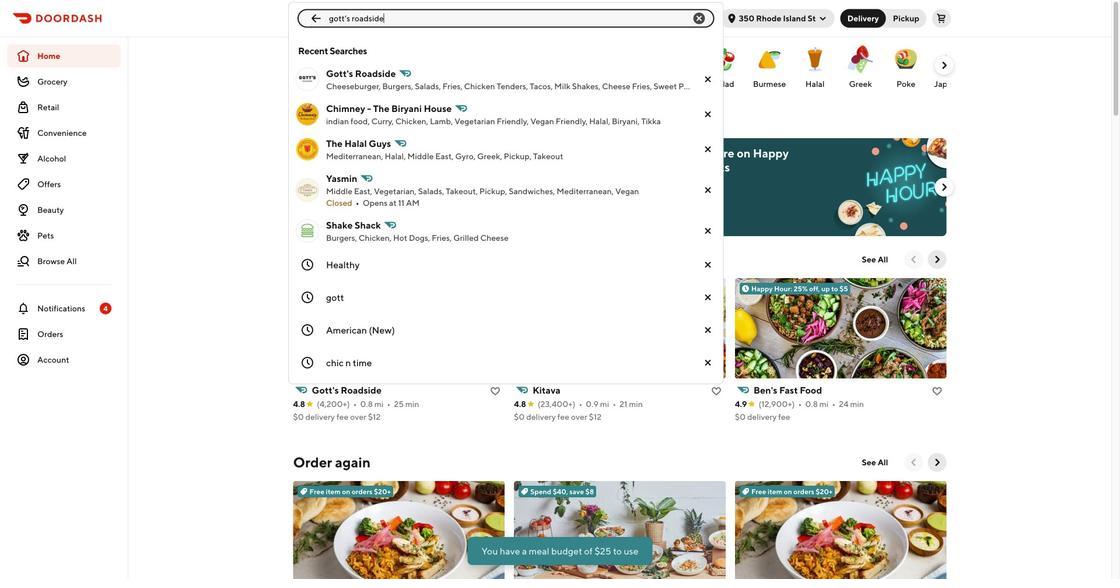 Task type: describe. For each thing, give the bounding box(es) containing it.
Store search: begin typing to search for stores available on DoorDash text field
[[329, 13, 683, 24]]

0 items, open order cart image
[[937, 14, 947, 23]]

next button of carousel image for previous button of carousel image at the top right
[[932, 254, 944, 266]]

next button of carousel image
[[939, 182, 951, 193]]

toggle order method (delivery or pickup) option group
[[841, 9, 927, 28]]

clear search input image
[[693, 11, 707, 25]]



Task type: vqa. For each thing, say whether or not it's contained in the screenshot.
Diet
no



Task type: locate. For each thing, give the bounding box(es) containing it.
previous button of carousel image
[[909, 457, 920, 469]]

3 delete recent search result image from the top
[[701, 183, 715, 197]]

1 vertical spatial delete recent search result image
[[701, 224, 715, 238]]

1 vertical spatial next button of carousel image
[[932, 254, 944, 266]]

next button of carousel image down '0 items, open order cart' image
[[939, 60, 951, 71]]

4 delete recent search result image from the top
[[701, 291, 715, 305]]

1 delete recent search result image from the top
[[701, 107, 715, 121]]

next button of carousel image right previous button of carousel image at the top right
[[932, 254, 944, 266]]

next button of carousel image right previous button of carousel icon
[[932, 457, 944, 469]]

6 delete recent search result image from the top
[[701, 356, 715, 370]]

2 vertical spatial next button of carousel image
[[932, 457, 944, 469]]

3 delete recent search result image from the top
[[701, 258, 715, 272]]

delete recent search result image
[[701, 107, 715, 121], [701, 224, 715, 238], [701, 258, 715, 272]]

0 vertical spatial delete recent search result image
[[701, 107, 715, 121]]

next button of carousel image for previous button of carousel icon
[[932, 457, 944, 469]]

0 vertical spatial next button of carousel image
[[939, 60, 951, 71]]

2 vertical spatial delete recent search result image
[[701, 258, 715, 272]]

2 delete recent search result image from the top
[[701, 142, 715, 156]]

return from search image
[[309, 11, 323, 25]]

5 delete recent search result image from the top
[[701, 323, 715, 337]]

2 delete recent search result image from the top
[[701, 224, 715, 238]]

next button of carousel image
[[939, 60, 951, 71], [932, 254, 944, 266], [932, 457, 944, 469]]

list box
[[288, 35, 724, 385]]

None button
[[841, 9, 886, 28], [879, 9, 927, 28], [841, 9, 886, 28], [879, 9, 927, 28]]

delete recent search result image
[[701, 72, 715, 86], [701, 142, 715, 156], [701, 183, 715, 197], [701, 291, 715, 305], [701, 323, 715, 337], [701, 356, 715, 370]]

1 delete recent search result image from the top
[[701, 72, 715, 86]]

previous button of carousel image
[[909, 254, 920, 266]]



